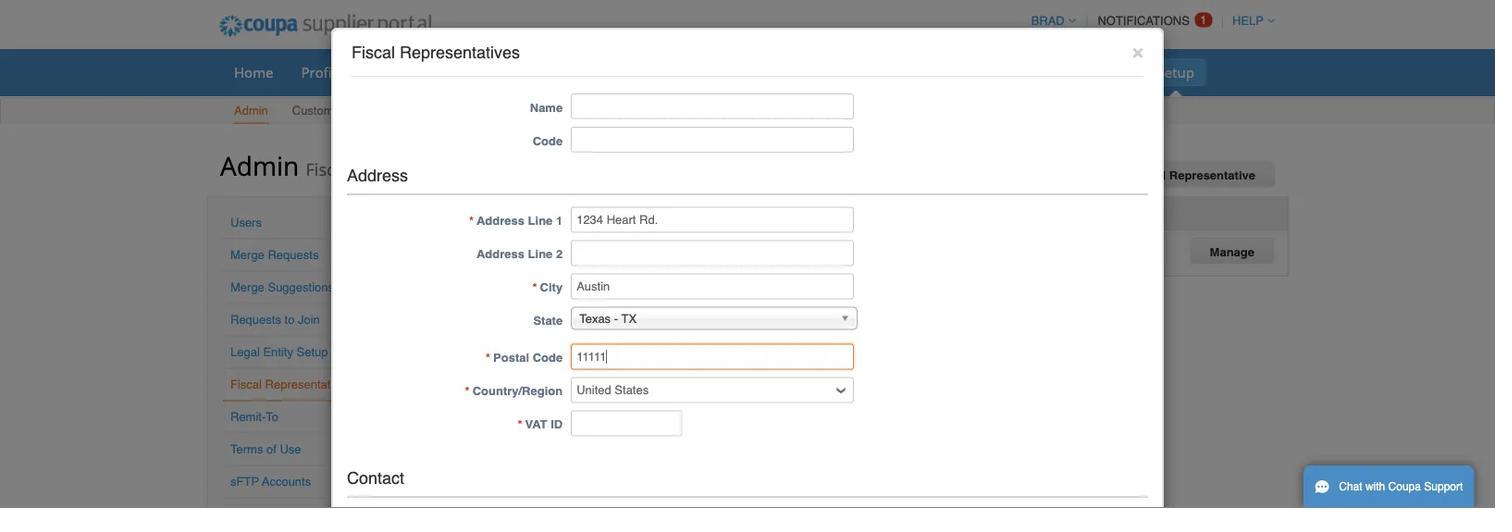 Task type: vqa. For each thing, say whether or not it's contained in the screenshot.
DO YOU OPERATE IN REGIONS WITH MODERN DAY SLAVERY COMPLIANCE? on the top of the page
no



Task type: describe. For each thing, give the bounding box(es) containing it.
users link
[[230, 216, 262, 230]]

to
[[285, 313, 295, 327]]

business performance
[[819, 62, 964, 81]]

sftp accounts
[[230, 475, 311, 489]]

postal
[[493, 351, 529, 365]]

add-
[[1076, 62, 1106, 81]]

entity
[[263, 345, 293, 359]]

tax id
[[698, 206, 733, 220]]

home
[[234, 62, 274, 81]]

1 vertical spatial requests
[[230, 313, 281, 327]]

representatives inside admin fiscal representatives
[[353, 157, 479, 180]]

* for * vat id
[[518, 418, 522, 431]]

with
[[1366, 480, 1386, 493]]

users
[[230, 216, 262, 230]]

business performance link
[[807, 58, 976, 86]]

1 horizontal spatial id
[[721, 206, 733, 220]]

0 vertical spatial fiscal representatives
[[352, 43, 520, 62]]

registrations
[[925, 206, 1002, 220]]

asn
[[601, 62, 628, 81]]

catalogs
[[736, 62, 791, 81]]

contact
[[347, 468, 405, 487]]

add-ons
[[1076, 62, 1130, 81]]

accounts
[[262, 475, 311, 489]]

fiscal right add
[[1132, 168, 1166, 182]]

terms of use link
[[230, 442, 301, 456]]

requests to join
[[230, 313, 320, 327]]

use
[[280, 442, 301, 456]]

suggestions
[[268, 280, 334, 294]]

manage link
[[1191, 238, 1275, 264]]

* for * address line 1
[[469, 214, 474, 228]]

admin for admin
[[234, 104, 268, 118]]

legal entity setup
[[230, 345, 328, 359]]

2 line from the top
[[528, 247, 553, 261]]

sheets
[[530, 62, 574, 81]]

Name text field
[[571, 93, 854, 119]]

chat with coupa support button
[[1304, 466, 1475, 508]]

1 line from the top
[[528, 214, 553, 228]]

0 horizontal spatial setup
[[297, 345, 328, 359]]

0 vertical spatial representatives
[[400, 43, 520, 62]]

of
[[267, 442, 277, 456]]

requests to join link
[[230, 313, 320, 327]]

asn link
[[589, 58, 640, 86]]

remit-to link
[[230, 410, 279, 424]]

terms
[[230, 442, 263, 456]]

support
[[1425, 480, 1464, 493]]

tx
[[622, 312, 637, 326]]

united states
[[524, 239, 597, 253]]

-
[[614, 312, 618, 326]]

home link
[[222, 58, 286, 86]]

remit-
[[230, 410, 266, 424]]

merge suggestions
[[230, 280, 334, 294]]

sourcing
[[992, 62, 1048, 81]]

×
[[1133, 40, 1144, 62]]

* for * country/region
[[465, 384, 470, 398]]

service/time sheets link
[[432, 58, 586, 86]]

sftp
[[230, 475, 259, 489]]

merge for merge requests
[[230, 248, 265, 262]]

merge requests
[[230, 248, 319, 262]]

* country/region
[[465, 384, 563, 398]]

remit-to
[[230, 410, 279, 424]]

associated tax registrations
[[834, 206, 1002, 220]]

join
[[298, 313, 320, 327]]

fiscal up orders
[[352, 43, 395, 62]]

terms of use
[[230, 442, 301, 456]]

states
[[563, 239, 597, 253]]

1 tax from the left
[[698, 206, 718, 220]]

associated
[[834, 206, 898, 220]]

2 code from the top
[[533, 351, 563, 365]]

2 tax from the left
[[902, 206, 921, 220]]

× button
[[1133, 40, 1144, 62]]

representative
[[1170, 168, 1256, 182]]

coupa supplier portal image
[[206, 3, 445, 49]]

business
[[819, 62, 876, 81]]

1 code from the top
[[533, 134, 563, 147]]

1 vertical spatial fiscal representatives
[[230, 378, 352, 392]]

* for * postal code
[[486, 351, 491, 365]]

coupa
[[1389, 480, 1422, 493]]

setup link
[[1146, 58, 1207, 86]]



Task type: locate. For each thing, give the bounding box(es) containing it.
admin fiscal representatives
[[220, 148, 479, 183]]

2 vertical spatial representatives
[[265, 378, 352, 392]]

1 vertical spatial line
[[528, 247, 553, 261]]

requests
[[268, 248, 319, 262], [230, 313, 281, 327]]

profile link
[[289, 58, 355, 86]]

requests left 'to'
[[230, 313, 281, 327]]

united
[[524, 239, 559, 253]]

0 vertical spatial code
[[533, 134, 563, 147]]

line left 2
[[528, 247, 553, 261]]

add
[[1106, 168, 1129, 182]]

0 vertical spatial requests
[[268, 248, 319, 262]]

catalogs link
[[724, 58, 803, 86]]

fiscal representatives link
[[230, 378, 352, 392]]

None text field
[[571, 207, 854, 233], [571, 274, 854, 300], [571, 207, 854, 233], [571, 274, 854, 300]]

representatives
[[400, 43, 520, 62], [353, 157, 479, 180], [265, 378, 352, 392]]

performance
[[880, 62, 964, 81]]

admin link
[[233, 100, 269, 124]]

texas - tx
[[580, 312, 637, 326]]

2
[[556, 247, 563, 261]]

address for address
[[347, 166, 408, 185]]

2 vertical spatial setup
[[297, 345, 328, 359]]

city
[[540, 281, 563, 294]]

setup
[[1158, 62, 1195, 81], [348, 104, 379, 118], [297, 345, 328, 359]]

address down * address line 1
[[477, 247, 525, 261]]

sourcing link
[[980, 58, 1060, 86]]

texas - tx link
[[571, 307, 858, 330]]

texas
[[580, 312, 611, 326]]

2 vertical spatial address
[[477, 247, 525, 261]]

0 vertical spatial address
[[347, 166, 408, 185]]

* address line 1
[[469, 214, 563, 228]]

requests up suggestions
[[268, 248, 319, 262]]

fiscal representatives down "legal entity setup"
[[230, 378, 352, 392]]

* city
[[533, 281, 563, 294]]

to
[[266, 410, 279, 424]]

profile
[[301, 62, 343, 81]]

merge down users
[[230, 248, 265, 262]]

merge down 'merge requests' link in the left of the page
[[230, 280, 265, 294]]

address for address line 2
[[477, 247, 525, 261]]

code down name
[[533, 134, 563, 147]]

fiscal inside admin fiscal representatives
[[306, 157, 349, 180]]

1 horizontal spatial tax
[[902, 206, 921, 220]]

1 vertical spatial merge
[[230, 280, 265, 294]]

setup down the join on the left bottom
[[297, 345, 328, 359]]

2 merge from the top
[[230, 280, 265, 294]]

* vat id
[[518, 418, 563, 431]]

0 vertical spatial line
[[528, 214, 553, 228]]

tax up ie1234567t
[[698, 206, 718, 220]]

* for * city
[[533, 281, 537, 294]]

fiscal representatives
[[352, 43, 520, 62], [230, 378, 352, 392]]

0 vertical spatial setup
[[1158, 62, 1195, 81]]

* postal code
[[486, 351, 563, 365]]

2 horizontal spatial setup
[[1158, 62, 1195, 81]]

1 vertical spatial admin
[[220, 148, 299, 183]]

address
[[347, 166, 408, 185], [477, 214, 525, 228], [477, 247, 525, 261]]

invoices link
[[644, 58, 720, 86]]

sftp accounts link
[[230, 475, 311, 489]]

add fiscal representative
[[1106, 168, 1256, 182]]

id right vat
[[551, 418, 563, 431]]

merge suggestions link
[[230, 280, 334, 294]]

merge for merge suggestions
[[230, 280, 265, 294]]

service/time
[[444, 62, 527, 81]]

manage
[[1210, 245, 1255, 259]]

*
[[469, 214, 474, 228], [533, 281, 537, 294], [486, 351, 491, 365], [465, 384, 470, 398], [518, 418, 522, 431]]

fiscal down customer setup link
[[306, 157, 349, 180]]

orders link
[[359, 58, 428, 86]]

ons
[[1106, 62, 1130, 81]]

1 vertical spatial address
[[477, 214, 525, 228]]

setup right customer
[[348, 104, 379, 118]]

1 horizontal spatial setup
[[348, 104, 379, 118]]

country/region up united states in the top of the page
[[525, 206, 615, 220]]

Address Line 2 text field
[[571, 240, 854, 266]]

merge requests link
[[230, 248, 319, 262]]

id up ie1234567t
[[721, 206, 733, 220]]

legal entity setup link
[[230, 345, 328, 359]]

admin down home link
[[234, 104, 268, 118]]

1
[[556, 214, 563, 228]]

address up address line 2
[[477, 214, 525, 228]]

None text field
[[571, 344, 854, 370], [571, 411, 683, 437], [571, 344, 854, 370], [571, 411, 683, 437]]

chat with coupa support
[[1340, 480, 1464, 493]]

country/region
[[525, 206, 615, 220], [473, 384, 563, 398]]

0 vertical spatial merge
[[230, 248, 265, 262]]

customer setup
[[292, 104, 379, 118]]

legal
[[230, 345, 260, 359]]

line left the 1
[[528, 214, 553, 228]]

fiscal
[[352, 43, 395, 62], [306, 157, 349, 180], [1132, 168, 1166, 182], [230, 378, 262, 392]]

1 vertical spatial representatives
[[353, 157, 479, 180]]

code
[[533, 134, 563, 147], [533, 351, 563, 365]]

0 vertical spatial admin
[[234, 104, 268, 118]]

address down customer setup link
[[347, 166, 408, 185]]

0 vertical spatial id
[[721, 206, 733, 220]]

Code text field
[[571, 127, 854, 153]]

tax right 'associated'
[[902, 206, 921, 220]]

1 vertical spatial id
[[551, 418, 563, 431]]

address line 2
[[477, 247, 563, 261]]

orders
[[371, 62, 416, 81]]

1 merge from the top
[[230, 248, 265, 262]]

name
[[530, 100, 563, 114]]

add fiscal representative link
[[1086, 162, 1275, 187]]

0 vertical spatial country/region
[[525, 206, 615, 220]]

country/region down the postal
[[473, 384, 563, 398]]

vat
[[525, 418, 548, 431]]

customer setup link
[[291, 100, 380, 124]]

state
[[533, 314, 563, 328]]

admin for admin fiscal representatives
[[220, 148, 299, 183]]

0 horizontal spatial id
[[551, 418, 563, 431]]

chat
[[1340, 480, 1363, 493]]

1 vertical spatial country/region
[[473, 384, 563, 398]]

customer
[[292, 104, 344, 118]]

add-ons link
[[1064, 58, 1142, 86]]

fiscal representatives up orders
[[352, 43, 520, 62]]

setup right × button
[[1158, 62, 1195, 81]]

service/time sheets
[[444, 62, 574, 81]]

fiscal down legal
[[230, 378, 262, 392]]

id
[[721, 206, 733, 220], [551, 418, 563, 431]]

admin down admin link
[[220, 148, 299, 183]]

tax
[[698, 206, 718, 220], [902, 206, 921, 220]]

ie1234567t
[[698, 239, 763, 253]]

code right the postal
[[533, 351, 563, 365]]

1 vertical spatial setup
[[348, 104, 379, 118]]

merge
[[230, 248, 265, 262], [230, 280, 265, 294]]

0 horizontal spatial tax
[[698, 206, 718, 220]]

1 vertical spatial code
[[533, 351, 563, 365]]

invoices
[[656, 62, 708, 81]]



